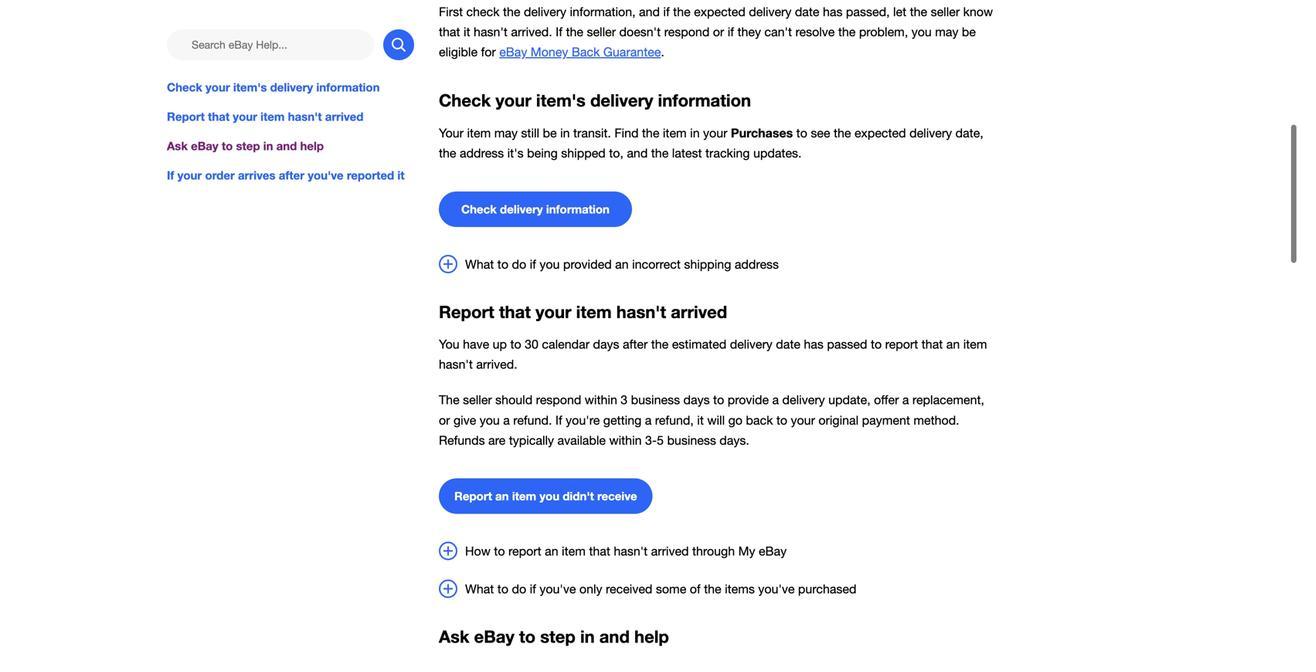 Task type: describe. For each thing, give the bounding box(es) containing it.
original
[[819, 413, 859, 428]]

refunds
[[439, 434, 485, 448]]

ask ebay to step in and help link
[[167, 138, 414, 155]]

check for check your item's delivery information link
[[167, 80, 202, 94]]

receive
[[598, 490, 638, 504]]

it inside the seller should respond within 3 business days to provide a delivery update, offer a replacement, or give you a refund. if you're getting a refund, it will go back to your original payment method. refunds are typically available within 3-5 business days.
[[698, 413, 704, 428]]

and inside to see the expected delivery date, the address it's being shipped to, and the latest tracking updates.
[[627, 146, 648, 161]]

expected inside to see the expected delivery date, the address it's being shipped to, and the latest tracking updates.
[[855, 126, 907, 140]]

arrived. for up
[[476, 358, 518, 372]]

1 horizontal spatial you've
[[540, 583, 576, 597]]

shipping
[[684, 257, 732, 272]]

your up calendar
[[536, 302, 572, 322]]

ebay inside dropdown button
[[759, 545, 787, 559]]

the inside you have up to 30 calendar days after the estimated delivery date has passed to report that an item hasn't arrived.
[[652, 338, 669, 352]]

or inside the seller should respond within 3 business days to provide a delivery update, offer a replacement, or give you a refund. if you're getting a refund, it will go back to your original payment method. refunds are typically available within 3-5 business days.
[[439, 413, 450, 428]]

the
[[439, 393, 460, 408]]

has inside you have up to 30 calendar days after the estimated delivery date has passed to report that an item hasn't arrived.
[[804, 338, 824, 352]]

offer
[[874, 393, 899, 408]]

what for what to do if you provided an incorrect shipping address
[[465, 257, 494, 272]]

typically
[[509, 434, 554, 448]]

.
[[661, 45, 665, 59]]

give
[[454, 413, 476, 428]]

0 horizontal spatial information
[[316, 80, 380, 94]]

0 horizontal spatial ask
[[167, 139, 188, 153]]

that inside dropdown button
[[589, 545, 611, 559]]

delivery up your item may still be in transit. find the item in your purchases
[[591, 90, 654, 110]]

first
[[439, 5, 463, 19]]

your left the order
[[178, 169, 202, 183]]

check delivery information link
[[439, 192, 632, 227]]

what to do if you've only received some of the items you've purchased button
[[439, 580, 997, 600]]

they
[[738, 25, 762, 39]]

purchases
[[731, 126, 793, 140]]

received
[[606, 583, 653, 597]]

do for you've
[[512, 583, 527, 597]]

step inside ask ebay to step in and help link
[[236, 139, 260, 153]]

delivery up can't
[[749, 5, 792, 19]]

that inside you have up to 30 calendar days after the estimated delivery date has passed to report that an item hasn't arrived.
[[922, 338, 943, 352]]

item inside dropdown button
[[562, 545, 586, 559]]

ebay money back guarantee link
[[500, 45, 661, 59]]

your up the still
[[496, 90, 532, 110]]

being
[[527, 146, 558, 161]]

30
[[525, 338, 539, 352]]

have
[[463, 338, 490, 352]]

that up the order
[[208, 110, 230, 124]]

if left the provided
[[530, 257, 536, 272]]

refund,
[[655, 413, 694, 428]]

order
[[205, 169, 235, 183]]

2 horizontal spatial information
[[658, 90, 752, 110]]

0 horizontal spatial check your item's delivery information
[[167, 80, 380, 94]]

do for you
[[512, 257, 527, 272]]

passed,
[[847, 5, 890, 19]]

your
[[439, 126, 464, 140]]

date inside first check the delivery information, and if the expected delivery date has passed, let the seller know that it hasn't arrived. if the seller doesn't respond or if they can't resolve the problem, you may be eligible for
[[795, 5, 820, 19]]

let
[[894, 5, 907, 19]]

can't
[[765, 25, 792, 39]]

method.
[[914, 413, 960, 428]]

if your order arrives after you've reported it
[[167, 169, 405, 183]]

know
[[964, 5, 994, 19]]

what to do if you've only received some of the items you've purchased
[[465, 583, 857, 597]]

you inside report an item you didn't receive link
[[540, 490, 560, 504]]

seller inside the seller should respond within 3 business days to provide a delivery update, offer a replacement, or give you a refund. if you're getting a refund, it will go back to your original payment method. refunds are typically available within 3-5 business days.
[[463, 393, 492, 408]]

through
[[693, 545, 735, 559]]

you inside the seller should respond within 3 business days to provide a delivery update, offer a replacement, or give you a refund. if you're getting a refund, it will go back to your original payment method. refunds are typically available within 3-5 business days.
[[480, 413, 500, 428]]

and inside first check the delivery information, and if the expected delivery date has passed, let the seller know that it hasn't arrived. if the seller doesn't respond or if they can't resolve the problem, you may be eligible for
[[639, 5, 660, 19]]

payment
[[863, 413, 911, 428]]

information,
[[570, 5, 636, 19]]

if your order arrives after you've reported it link
[[167, 167, 414, 184]]

arrived. for the
[[511, 25, 553, 39]]

check your item's delivery information link
[[167, 79, 414, 96]]

didn't
[[563, 490, 594, 504]]

what to do if you provided an incorrect shipping address button
[[439, 255, 997, 274]]

getting
[[604, 413, 642, 428]]

in up arrives
[[263, 139, 273, 153]]

you inside first check the delivery information, and if the expected delivery date has passed, let the seller know that it hasn't arrived. if the seller doesn't respond or if they can't resolve the problem, you may be eligible for
[[912, 25, 932, 39]]

expected inside first check the delivery information, and if the expected delivery date has passed, let the seller know that it hasn't arrived. if the seller doesn't respond or if they can't resolve the problem, you may be eligible for
[[694, 5, 746, 19]]

arrives
[[238, 169, 276, 183]]

you
[[439, 338, 460, 352]]

delivery inside to see the expected delivery date, the address it's being shipped to, and the latest tracking updates.
[[910, 126, 953, 140]]

available
[[558, 434, 606, 448]]

check for check delivery information link
[[462, 202, 497, 216]]

report that your item hasn't arrived link
[[167, 108, 414, 125]]

should
[[496, 393, 533, 408]]

see
[[811, 126, 831, 140]]

hasn't inside dropdown button
[[614, 545, 648, 559]]

some
[[656, 583, 687, 597]]

may inside first check the delivery information, and if the expected delivery date has passed, let the seller know that it hasn't arrived. if the seller doesn't respond or if they can't resolve the problem, you may be eligible for
[[936, 25, 959, 39]]

after inside you have up to 30 calendar days after the estimated delivery date has passed to report that an item hasn't arrived.
[[623, 338, 648, 352]]

ask ebay to step in and help inside ask ebay to step in and help link
[[167, 139, 324, 153]]

what for what to do if you've only received some of the items you've purchased
[[465, 583, 494, 597]]

shipped
[[561, 146, 606, 161]]

still
[[521, 126, 540, 140]]

respond inside the seller should respond within 3 business days to provide a delivery update, offer a replacement, or give you a refund. if you're getting a refund, it will go back to your original payment method. refunds are typically available within 3-5 business days.
[[536, 393, 582, 408]]

of
[[690, 583, 701, 597]]

1 vertical spatial business
[[668, 434, 717, 448]]

transit.
[[574, 126, 611, 140]]

hasn't down the incorrect
[[617, 302, 667, 322]]

an down are
[[496, 490, 509, 504]]

go
[[729, 413, 743, 428]]

respond inside first check the delivery information, and if the expected delivery date has passed, let the seller know that it hasn't arrived. if the seller doesn't respond or if they can't resolve the problem, you may be eligible for
[[665, 25, 710, 39]]

report inside dropdown button
[[509, 545, 542, 559]]

in up latest
[[691, 126, 700, 140]]

date,
[[956, 126, 984, 140]]

in left transit.
[[561, 126, 570, 140]]

purchased
[[799, 583, 857, 597]]

an inside dropdown button
[[616, 257, 629, 272]]

for
[[481, 45, 496, 59]]

a up back
[[773, 393, 779, 408]]

0 horizontal spatial help
[[300, 139, 324, 153]]

hasn't inside first check the delivery information, and if the expected delivery date has passed, let the seller know that it hasn't arrived. if the seller doesn't respond or if they can't resolve the problem, you may be eligible for
[[474, 25, 508, 39]]

0 vertical spatial within
[[585, 393, 618, 408]]

tracking
[[706, 146, 750, 161]]

3
[[621, 393, 628, 408]]

if up .
[[664, 5, 670, 19]]

1 vertical spatial within
[[610, 434, 642, 448]]

0 horizontal spatial after
[[279, 169, 305, 183]]

date inside you have up to 30 calendar days after the estimated delivery date has passed to report that an item hasn't arrived.
[[776, 338, 801, 352]]

updates.
[[754, 146, 802, 161]]

latest
[[672, 146, 702, 161]]

has inside first check the delivery information, and if the expected delivery date has passed, let the seller know that it hasn't arrived. if the seller doesn't respond or if they can't resolve the problem, you may be eligible for
[[823, 5, 843, 19]]

back
[[746, 413, 773, 428]]

your down 'search ebay help...' text box
[[206, 80, 230, 94]]

days inside the seller should respond within 3 business days to provide a delivery update, offer a replacement, or give you a refund. if you're getting a refund, it will go back to your original payment method. refunds are typically available within 3-5 business days.
[[684, 393, 710, 408]]

estimated
[[672, 338, 727, 352]]

calendar
[[542, 338, 590, 352]]

report for report an item you didn't receive link
[[455, 490, 492, 504]]

a right offer on the bottom of page
[[903, 393, 910, 408]]

an inside you have up to 30 calendar days after the estimated delivery date has passed to report that an item hasn't arrived.
[[947, 338, 960, 352]]

hasn't down check your item's delivery information link
[[288, 110, 322, 124]]

delivery down it's
[[500, 202, 543, 216]]

1 vertical spatial ask ebay to step in and help
[[439, 627, 669, 647]]

how
[[465, 545, 491, 559]]

address inside to see the expected delivery date, the address it's being shipped to, and the latest tracking updates.
[[460, 146, 504, 161]]

will
[[708, 413, 725, 428]]

it's
[[508, 146, 524, 161]]

and up if your order arrives after you've reported it
[[277, 139, 297, 153]]

guarantee
[[604, 45, 661, 59]]

to,
[[609, 146, 624, 161]]

item down check your item's delivery information link
[[261, 110, 285, 124]]

my
[[739, 545, 756, 559]]

a up 3-
[[645, 413, 652, 428]]

may inside your item may still be in transit. find the item in your purchases
[[495, 126, 518, 140]]

doesn't
[[620, 25, 661, 39]]

Search eBay Help... text field
[[167, 29, 374, 60]]



Task type: locate. For each thing, give the bounding box(es) containing it.
1 vertical spatial it
[[398, 169, 405, 183]]

1 horizontal spatial seller
[[587, 25, 616, 39]]

ebay
[[500, 45, 528, 59], [191, 139, 219, 153], [759, 545, 787, 559], [474, 627, 515, 647]]

if left only
[[530, 583, 536, 597]]

1 vertical spatial report
[[439, 302, 495, 322]]

0 vertical spatial arrived.
[[511, 25, 553, 39]]

information up report that your item hasn't arrived link
[[316, 80, 380, 94]]

2 vertical spatial it
[[698, 413, 704, 428]]

days up will
[[684, 393, 710, 408]]

1 horizontal spatial ask ebay to step in and help
[[439, 627, 669, 647]]

date
[[795, 5, 820, 19], [776, 338, 801, 352]]

item up replacement,
[[964, 338, 988, 352]]

arrived.
[[511, 25, 553, 39], [476, 358, 518, 372]]

address inside what to do if you provided an incorrect shipping address dropdown button
[[735, 257, 779, 272]]

report inside you have up to 30 calendar days after the estimated delivery date has passed to report that an item hasn't arrived.
[[886, 338, 919, 352]]

1 vertical spatial days
[[684, 393, 710, 408]]

it inside first check the delivery information, and if the expected delivery date has passed, let the seller know that it hasn't arrived. if the seller doesn't respond or if they can't resolve the problem, you may be eligible for
[[464, 25, 471, 39]]

2 horizontal spatial you've
[[759, 583, 795, 597]]

may up it's
[[495, 126, 518, 140]]

you right problem,
[[912, 25, 932, 39]]

0 horizontal spatial it
[[398, 169, 405, 183]]

1 horizontal spatial help
[[635, 627, 669, 647]]

delivery inside you have up to 30 calendar days after the estimated delivery date has passed to report that an item hasn't arrived.
[[730, 338, 773, 352]]

1 vertical spatial or
[[439, 413, 450, 428]]

hasn't down you
[[439, 358, 473, 372]]

5
[[657, 434, 664, 448]]

expected right see
[[855, 126, 907, 140]]

1 horizontal spatial respond
[[665, 25, 710, 39]]

your inside your item may still be in transit. find the item in your purchases
[[704, 126, 728, 140]]

if left the order
[[167, 169, 174, 183]]

ebay money back guarantee .
[[500, 45, 665, 59]]

report that your item hasn't arrived up calendar
[[439, 302, 728, 322]]

0 horizontal spatial respond
[[536, 393, 582, 408]]

delivery up report that your item hasn't arrived link
[[270, 80, 313, 94]]

days right calendar
[[593, 338, 620, 352]]

back
[[572, 45, 600, 59]]

be inside first check the delivery information, and if the expected delivery date has passed, let the seller know that it hasn't arrived. if the seller doesn't respond or if they can't resolve the problem, you may be eligible for
[[962, 25, 976, 39]]

1 horizontal spatial item's
[[536, 90, 586, 110]]

you've left only
[[540, 583, 576, 597]]

0 horizontal spatial you've
[[308, 169, 344, 183]]

delivery
[[524, 5, 567, 19], [749, 5, 792, 19], [270, 80, 313, 94], [591, 90, 654, 110], [910, 126, 953, 140], [500, 202, 543, 216], [730, 338, 773, 352], [783, 393, 825, 408]]

2 vertical spatial arrived
[[651, 545, 689, 559]]

expected up they
[[694, 5, 746, 19]]

if for first
[[556, 25, 563, 39]]

report for report that your item hasn't arrived link
[[167, 110, 205, 124]]

report
[[886, 338, 919, 352], [509, 545, 542, 559]]

if inside the seller should respond within 3 business days to provide a delivery update, offer a replacement, or give you a refund. if you're getting a refund, it will go back to your original payment method. refunds are typically available within 3-5 business days.
[[556, 413, 563, 428]]

arrived inside dropdown button
[[651, 545, 689, 559]]

report an item you didn't receive
[[455, 490, 638, 504]]

seller up give in the bottom of the page
[[463, 393, 492, 408]]

be inside your item may still be in transit. find the item in your purchases
[[543, 126, 557, 140]]

a
[[773, 393, 779, 408], [903, 393, 910, 408], [504, 413, 510, 428], [645, 413, 652, 428]]

0 vertical spatial help
[[300, 139, 324, 153]]

the seller should respond within 3 business days to provide a delivery update, offer a replacement, or give you a refund. if you're getting a refund, it will go back to your original payment method. refunds are typically available within 3-5 business days.
[[439, 393, 985, 448]]

arrived up estimated
[[671, 302, 728, 322]]

a down 'should'
[[504, 413, 510, 428]]

you've right items
[[759, 583, 795, 597]]

your up tracking
[[704, 126, 728, 140]]

days
[[593, 338, 620, 352], [684, 393, 710, 408]]

has up resolve
[[823, 5, 843, 19]]

1 vertical spatial if
[[167, 169, 174, 183]]

passed
[[828, 338, 868, 352]]

refund.
[[514, 413, 552, 428]]

0 vertical spatial or
[[713, 25, 725, 39]]

do left only
[[512, 583, 527, 597]]

1 horizontal spatial check your item's delivery information
[[439, 90, 752, 110]]

1 vertical spatial report
[[509, 545, 542, 559]]

0 vertical spatial ask ebay to step in and help
[[167, 139, 324, 153]]

days.
[[720, 434, 750, 448]]

how to report an item that hasn't arrived through my ebay button
[[439, 542, 997, 562]]

delivery inside the seller should respond within 3 business days to provide a delivery update, offer a replacement, or give you a refund. if you're getting a refund, it will go back to your original payment method. refunds are typically available within 3-5 business days.
[[783, 393, 825, 408]]

address right shipping
[[735, 257, 779, 272]]

you've
[[308, 169, 344, 183], [540, 583, 576, 597], [759, 583, 795, 597]]

2 horizontal spatial seller
[[931, 5, 960, 19]]

are
[[489, 434, 506, 448]]

0 horizontal spatial address
[[460, 146, 504, 161]]

within left 3
[[585, 393, 618, 408]]

help down report that your item hasn't arrived link
[[300, 139, 324, 153]]

2 what from the top
[[465, 583, 494, 597]]

item left didn't on the bottom left of the page
[[512, 490, 537, 504]]

arrived. inside first check the delivery information, and if the expected delivery date has passed, let the seller know that it hasn't arrived. if the seller doesn't respond or if they can't resolve the problem, you may be eligible for
[[511, 25, 553, 39]]

0 horizontal spatial ask ebay to step in and help
[[167, 139, 324, 153]]

1 horizontal spatial step
[[541, 627, 576, 647]]

2 do from the top
[[512, 583, 527, 597]]

0 vertical spatial be
[[962, 25, 976, 39]]

an inside dropdown button
[[545, 545, 559, 559]]

0 vertical spatial if
[[556, 25, 563, 39]]

help down what to do if you've only received some of the items you've purchased
[[635, 627, 669, 647]]

1 horizontal spatial be
[[962, 25, 976, 39]]

after up 3
[[623, 338, 648, 352]]

0 vertical spatial after
[[279, 169, 305, 183]]

arrived
[[325, 110, 364, 124], [671, 302, 728, 322], [651, 545, 689, 559]]

item up latest
[[663, 126, 687, 140]]

that up up
[[499, 302, 531, 322]]

3-
[[646, 434, 657, 448]]

what to do if you provided an incorrect shipping address
[[465, 257, 779, 272]]

or left give in the bottom of the page
[[439, 413, 450, 428]]

eligible
[[439, 45, 478, 59]]

has left passed
[[804, 338, 824, 352]]

0 horizontal spatial days
[[593, 338, 620, 352]]

that up only
[[589, 545, 611, 559]]

1 vertical spatial address
[[735, 257, 779, 272]]

respond up .
[[665, 25, 710, 39]]

0 vertical spatial respond
[[665, 25, 710, 39]]

your left original
[[791, 413, 816, 428]]

report right how
[[509, 545, 542, 559]]

you're
[[566, 413, 600, 428]]

information up to see the expected delivery date, the address it's being shipped to, and the latest tracking updates.
[[658, 90, 752, 110]]

0 horizontal spatial or
[[439, 413, 450, 428]]

arrived down check your item's delivery information link
[[325, 110, 364, 124]]

you up are
[[480, 413, 500, 428]]

1 what from the top
[[465, 257, 494, 272]]

problem,
[[860, 25, 909, 39]]

arrived. up the "money"
[[511, 25, 553, 39]]

0 vertical spatial it
[[464, 25, 471, 39]]

if up the "money"
[[556, 25, 563, 39]]

first check the delivery information, and if the expected delivery date has passed, let the seller know that it hasn't arrived. if the seller doesn't respond or if they can't resolve the problem, you may be eligible for
[[439, 5, 994, 59]]

address
[[460, 146, 504, 161], [735, 257, 779, 272]]

0 horizontal spatial may
[[495, 126, 518, 140]]

if
[[556, 25, 563, 39], [167, 169, 174, 183], [556, 413, 563, 428]]

0 vertical spatial arrived
[[325, 110, 364, 124]]

1 vertical spatial report that your item hasn't arrived
[[439, 302, 728, 322]]

to
[[797, 126, 808, 140], [222, 139, 233, 153], [498, 257, 509, 272], [511, 338, 522, 352], [871, 338, 882, 352], [714, 393, 725, 408], [777, 413, 788, 428], [494, 545, 505, 559], [498, 583, 509, 597], [519, 627, 536, 647]]

1 vertical spatial respond
[[536, 393, 582, 408]]

delivery up the "money"
[[524, 5, 567, 19]]

0 horizontal spatial item's
[[233, 80, 267, 94]]

delivery right estimated
[[730, 338, 773, 352]]

replacement,
[[913, 393, 985, 408]]

0 vertical spatial seller
[[931, 5, 960, 19]]

1 horizontal spatial days
[[684, 393, 710, 408]]

update,
[[829, 393, 871, 408]]

1 horizontal spatial or
[[713, 25, 725, 39]]

item's up the still
[[536, 90, 586, 110]]

1 horizontal spatial address
[[735, 257, 779, 272]]

1 vertical spatial what
[[465, 583, 494, 597]]

your down check your item's delivery information link
[[233, 110, 257, 124]]

the inside what to do if you've only received some of the items you've purchased dropdown button
[[704, 583, 722, 597]]

1 vertical spatial be
[[543, 126, 557, 140]]

do
[[512, 257, 527, 272], [512, 583, 527, 597]]

only
[[580, 583, 603, 597]]

if left they
[[728, 25, 734, 39]]

1 vertical spatial seller
[[587, 25, 616, 39]]

check
[[167, 80, 202, 94], [439, 90, 491, 110], [462, 202, 497, 216]]

an
[[616, 257, 629, 272], [947, 338, 960, 352], [496, 490, 509, 504], [545, 545, 559, 559]]

delivery left date,
[[910, 126, 953, 140]]

0 horizontal spatial report
[[509, 545, 542, 559]]

it left will
[[698, 413, 704, 428]]

arrived up some
[[651, 545, 689, 559]]

after
[[279, 169, 305, 183], [623, 338, 648, 352]]

2 vertical spatial seller
[[463, 393, 492, 408]]

to inside dropdown button
[[494, 545, 505, 559]]

if inside first check the delivery information, and if the expected delivery date has passed, let the seller know that it hasn't arrived. if the seller doesn't respond or if they can't resolve the problem, you may be eligible for
[[556, 25, 563, 39]]

hasn't up for on the left
[[474, 25, 508, 39]]

ask ebay to step in and help
[[167, 139, 324, 153], [439, 627, 669, 647]]

check your item's delivery information up report that your item hasn't arrived link
[[167, 80, 380, 94]]

0 horizontal spatial seller
[[463, 393, 492, 408]]

in down only
[[581, 627, 595, 647]]

item up calendar
[[577, 302, 612, 322]]

has
[[823, 5, 843, 19], [804, 338, 824, 352]]

1 vertical spatial after
[[623, 338, 648, 352]]

incorrect
[[632, 257, 681, 272]]

1 horizontal spatial report that your item hasn't arrived
[[439, 302, 728, 322]]

hasn't inside you have up to 30 calendar days after the estimated delivery date has passed to report that an item hasn't arrived.
[[439, 358, 473, 372]]

you've left the reported
[[308, 169, 344, 183]]

1 horizontal spatial may
[[936, 25, 959, 39]]

resolve
[[796, 25, 835, 39]]

it right the reported
[[398, 169, 405, 183]]

report that your item hasn't arrived down check your item's delivery information link
[[167, 110, 364, 124]]

within down getting
[[610, 434, 642, 448]]

2 vertical spatial report
[[455, 490, 492, 504]]

1 vertical spatial do
[[512, 583, 527, 597]]

you left didn't on the bottom left of the page
[[540, 490, 560, 504]]

respond up the you're
[[536, 393, 582, 408]]

0 vertical spatial do
[[512, 257, 527, 272]]

0 vertical spatial report
[[886, 338, 919, 352]]

1 do from the top
[[512, 257, 527, 272]]

item up only
[[562, 545, 586, 559]]

in
[[561, 126, 570, 140], [691, 126, 700, 140], [263, 139, 273, 153], [581, 627, 595, 647]]

1 horizontal spatial expected
[[855, 126, 907, 140]]

0 vertical spatial has
[[823, 5, 843, 19]]

an up replacement,
[[947, 338, 960, 352]]

business
[[631, 393, 680, 408], [668, 434, 717, 448]]

within
[[585, 393, 618, 408], [610, 434, 642, 448]]

that up replacement,
[[922, 338, 943, 352]]

0 vertical spatial expected
[[694, 5, 746, 19]]

and down the received
[[600, 627, 630, 647]]

1 vertical spatial has
[[804, 338, 824, 352]]

1 vertical spatial ask
[[439, 627, 470, 647]]

days inside you have up to 30 calendar days after the estimated delivery date has passed to report that an item hasn't arrived.
[[593, 338, 620, 352]]

check delivery information
[[462, 202, 610, 216]]

and right to,
[[627, 146, 648, 161]]

1 vertical spatial help
[[635, 627, 669, 647]]

1 horizontal spatial ask
[[439, 627, 470, 647]]

after down ask ebay to step in and help link
[[279, 169, 305, 183]]

the
[[503, 5, 521, 19], [674, 5, 691, 19], [910, 5, 928, 19], [566, 25, 584, 39], [839, 25, 856, 39], [642, 126, 660, 140], [834, 126, 852, 140], [439, 146, 457, 161], [652, 146, 669, 161], [652, 338, 669, 352], [704, 583, 722, 597]]

item right the your
[[467, 126, 491, 140]]

ask ebay to step in and help up arrives
[[167, 139, 324, 153]]

business up "refund,"
[[631, 393, 680, 408]]

arrived. inside you have up to 30 calendar days after the estimated delivery date has passed to report that an item hasn't arrived.
[[476, 358, 518, 372]]

the inside your item may still be in transit. find the item in your purchases
[[642, 126, 660, 140]]

item's
[[233, 80, 267, 94], [536, 90, 586, 110]]

1 vertical spatial arrived.
[[476, 358, 518, 372]]

seller left "know"
[[931, 5, 960, 19]]

money
[[531, 45, 569, 59]]

up
[[493, 338, 507, 352]]

0 horizontal spatial report that your item hasn't arrived
[[167, 110, 364, 124]]

it
[[464, 25, 471, 39], [398, 169, 405, 183], [698, 413, 704, 428]]

0 vertical spatial business
[[631, 393, 680, 408]]

0 vertical spatial ask
[[167, 139, 188, 153]]

if
[[664, 5, 670, 19], [728, 25, 734, 39], [530, 257, 536, 272], [530, 583, 536, 597]]

you inside what to do if you provided an incorrect shipping address dropdown button
[[540, 257, 560, 272]]

may right problem,
[[936, 25, 959, 39]]

step
[[236, 139, 260, 153], [541, 627, 576, 647]]

item's down 'search ebay help...' text box
[[233, 80, 267, 94]]

0 vertical spatial report that your item hasn't arrived
[[167, 110, 364, 124]]

1 horizontal spatial after
[[623, 338, 648, 352]]

check
[[467, 5, 500, 19]]

0 horizontal spatial step
[[236, 139, 260, 153]]

0 vertical spatial address
[[460, 146, 504, 161]]

0 horizontal spatial be
[[543, 126, 557, 140]]

how to report an item that hasn't arrived through my ebay
[[465, 545, 787, 559]]

report an item you didn't receive link
[[439, 479, 653, 515]]

1 vertical spatial arrived
[[671, 302, 728, 322]]

provide
[[728, 393, 769, 408]]

item
[[261, 110, 285, 124], [467, 126, 491, 140], [663, 126, 687, 140], [577, 302, 612, 322], [964, 338, 988, 352], [512, 490, 537, 504], [562, 545, 586, 559]]

0 vertical spatial report
[[167, 110, 205, 124]]

your item may still be in transit. find the item in your purchases
[[439, 126, 793, 140]]

check your item's delivery information
[[167, 80, 380, 94], [439, 90, 752, 110]]

report right passed
[[886, 338, 919, 352]]

1 vertical spatial may
[[495, 126, 518, 140]]

reported
[[347, 169, 394, 183]]

you have up to 30 calendar days after the estimated delivery date has passed to report that an item hasn't arrived.
[[439, 338, 988, 372]]

information
[[316, 80, 380, 94], [658, 90, 752, 110], [546, 202, 610, 216]]

be right the still
[[543, 126, 557, 140]]

an down report an item you didn't receive link
[[545, 545, 559, 559]]

items
[[725, 583, 755, 597]]

1 vertical spatial date
[[776, 338, 801, 352]]

or inside first check the delivery information, and if the expected delivery date has passed, let the seller know that it hasn't arrived. if the seller doesn't respond or if they can't resolve the problem, you may be eligible for
[[713, 25, 725, 39]]

address left it's
[[460, 146, 504, 161]]

provided
[[563, 257, 612, 272]]

or
[[713, 25, 725, 39], [439, 413, 450, 428]]

if left the you're
[[556, 413, 563, 428]]

0 horizontal spatial expected
[[694, 5, 746, 19]]

0 vertical spatial may
[[936, 25, 959, 39]]

do down check delivery information link
[[512, 257, 527, 272]]

seller down information,
[[587, 25, 616, 39]]

0 vertical spatial step
[[236, 139, 260, 153]]

arrived. down up
[[476, 358, 518, 372]]

0 vertical spatial date
[[795, 5, 820, 19]]

0 vertical spatial days
[[593, 338, 620, 352]]

item inside you have up to 30 calendar days after the estimated delivery date has passed to report that an item hasn't arrived.
[[964, 338, 988, 352]]

2 vertical spatial if
[[556, 413, 563, 428]]

find
[[615, 126, 639, 140]]

if for the
[[556, 413, 563, 428]]

to inside to see the expected delivery date, the address it's being shipped to, and the latest tracking updates.
[[797, 126, 808, 140]]

1 vertical spatial expected
[[855, 126, 907, 140]]

your inside the seller should respond within 3 business days to provide a delivery update, offer a replacement, or give you a refund. if you're getting a refund, it will go back to your original payment method. refunds are typically available within 3-5 business days.
[[791, 413, 816, 428]]

0 vertical spatial what
[[465, 257, 494, 272]]

1 horizontal spatial report
[[886, 338, 919, 352]]

what
[[465, 257, 494, 272], [465, 583, 494, 597]]

1 horizontal spatial it
[[464, 25, 471, 39]]

1 horizontal spatial information
[[546, 202, 610, 216]]

1 vertical spatial step
[[541, 627, 576, 647]]

to see the expected delivery date, the address it's being shipped to, and the latest tracking updates.
[[439, 126, 984, 161]]

that inside first check the delivery information, and if the expected delivery date has passed, let the seller know that it hasn't arrived. if the seller doesn't respond or if they can't resolve the problem, you may be eligible for
[[439, 25, 460, 39]]

expected
[[694, 5, 746, 19], [855, 126, 907, 140]]

date up resolve
[[795, 5, 820, 19]]

2 horizontal spatial it
[[698, 413, 704, 428]]



Task type: vqa. For each thing, say whether or not it's contained in the screenshot.
bottommost Watches
no



